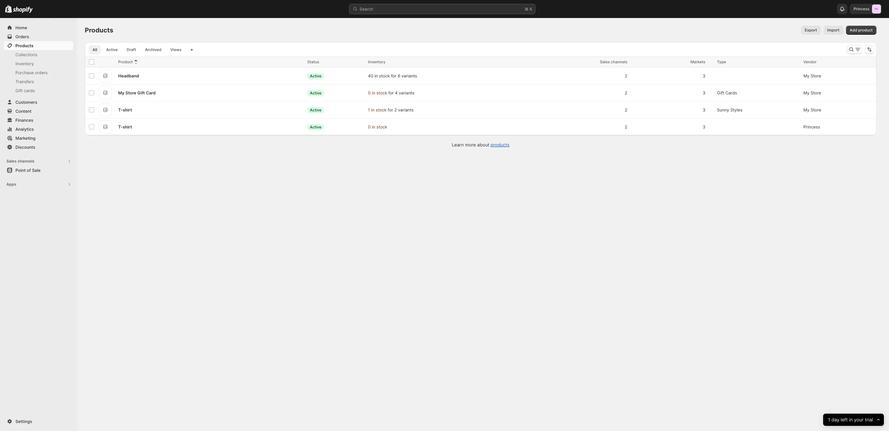 Task type: vqa. For each thing, say whether or not it's contained in the screenshot.
1st 0
yes



Task type: locate. For each thing, give the bounding box(es) containing it.
1 vertical spatial 1
[[828, 417, 830, 423]]

your
[[854, 417, 864, 423]]

0 in stock for 4 variants
[[368, 90, 415, 95]]

archived link
[[141, 45, 165, 54]]

1 2 button from the top
[[622, 69, 635, 82]]

products link
[[491, 142, 510, 147]]

0 horizontal spatial inventory
[[15, 61, 34, 66]]

0 vertical spatial for
[[391, 73, 397, 78]]

all button
[[89, 45, 101, 54]]

2 3 from the top
[[703, 90, 706, 95]]

tab list
[[87, 45, 187, 54]]

stock for 0 in stock
[[377, 90, 387, 95]]

for down 0 in stock for 4 variants
[[388, 107, 393, 112]]

of
[[27, 168, 31, 173]]

trial
[[865, 417, 873, 423]]

inventory button
[[368, 59, 392, 65]]

search
[[360, 6, 373, 12]]

t-shirt
[[118, 107, 132, 112], [118, 124, 132, 129]]

3 3 button from the top
[[700, 103, 713, 116]]

1 horizontal spatial sales channels
[[600, 59, 628, 64]]

1 inside dropdown button
[[828, 417, 830, 423]]

2 button for 0 in stock for 4 variants
[[622, 86, 635, 99]]

1 vertical spatial 0
[[368, 124, 371, 129]]

stock left 4
[[377, 90, 387, 95]]

orders
[[35, 70, 48, 75]]

2 for 1 in stock for 2 variants
[[625, 107, 628, 112]]

stock up the 0 in stock
[[376, 107, 387, 112]]

stock right 40
[[379, 73, 390, 78]]

inventory up 40
[[368, 59, 386, 64]]

add product link
[[846, 26, 877, 35]]

inventory link
[[4, 59, 73, 68]]

my store for sunny styles
[[804, 107, 822, 112]]

stock
[[379, 73, 390, 78], [377, 90, 387, 95], [376, 107, 387, 112], [377, 124, 387, 129]]

0 down 40
[[368, 90, 371, 95]]

0 horizontal spatial gift
[[15, 88, 23, 93]]

t- for princess
[[118, 124, 123, 129]]

store for 1 in stock for 2 variants
[[811, 107, 822, 112]]

tab list containing all
[[87, 45, 187, 54]]

2 vertical spatial variants
[[398, 107, 414, 112]]

1 horizontal spatial princess
[[854, 6, 870, 11]]

1 vertical spatial t-
[[118, 124, 123, 129]]

2 t- from the top
[[118, 124, 123, 129]]

active for 40 in stock
[[310, 73, 322, 78]]

gift
[[15, 88, 23, 93], [137, 90, 145, 95], [717, 90, 725, 95]]

t- for my store
[[118, 107, 123, 112]]

day
[[832, 417, 840, 423]]

1 vertical spatial my store
[[804, 90, 822, 95]]

1 horizontal spatial sales
[[600, 59, 610, 64]]

orders
[[15, 34, 29, 39]]

vendor button
[[804, 59, 823, 65]]

0 horizontal spatial 1
[[368, 107, 370, 112]]

2 my store from the top
[[804, 90, 822, 95]]

for left 4
[[389, 90, 394, 95]]

2 shirt from the top
[[123, 124, 132, 129]]

40 in stock for 6 variants
[[368, 73, 417, 78]]

variants right 4
[[399, 90, 415, 95]]

0 horizontal spatial sales channels
[[6, 159, 34, 164]]

settings
[[15, 419, 32, 424]]

0 vertical spatial variants
[[402, 73, 417, 78]]

transfers
[[15, 79, 34, 84]]

3 button for 0 in stock for 4 variants
[[700, 86, 713, 99]]

1 vertical spatial channels
[[18, 159, 34, 164]]

export button
[[801, 26, 821, 35]]

in right left
[[849, 417, 853, 423]]

sales inside "button"
[[6, 159, 17, 164]]

active
[[106, 47, 118, 52], [310, 73, 322, 78], [310, 90, 322, 95], [310, 107, 322, 112], [310, 125, 322, 129]]

3 my store from the top
[[804, 107, 822, 112]]

1 for 1 day left in your trial
[[828, 417, 830, 423]]

1 vertical spatial sales channels
[[6, 159, 34, 164]]

variants
[[402, 73, 417, 78], [399, 90, 415, 95], [398, 107, 414, 112]]

sales channels inside "button"
[[6, 159, 34, 164]]

1 t-shirt link from the top
[[118, 107, 132, 113]]

shopify image
[[5, 5, 12, 13], [13, 7, 33, 13]]

1 up the 0 in stock
[[368, 107, 370, 112]]

0 horizontal spatial channels
[[18, 159, 34, 164]]

marketing link
[[4, 134, 73, 143]]

for left 6 at left top
[[391, 73, 397, 78]]

1 horizontal spatial products
[[85, 26, 113, 34]]

0 vertical spatial channels
[[611, 59, 628, 64]]

1 vertical spatial for
[[389, 90, 394, 95]]

1 0 from the top
[[368, 90, 371, 95]]

0 vertical spatial products
[[85, 26, 113, 34]]

for for 4
[[389, 90, 394, 95]]

in inside 1 day left in your trial dropdown button
[[849, 417, 853, 423]]

in
[[375, 73, 378, 78], [372, 90, 375, 95], [371, 107, 375, 112], [372, 124, 375, 129], [849, 417, 853, 423]]

2 3 button from the top
[[700, 86, 713, 99]]

t-shirt link for my store
[[118, 107, 132, 113]]

1 left 'day'
[[828, 417, 830, 423]]

import
[[828, 28, 840, 32]]

1 vertical spatial shirt
[[123, 124, 132, 129]]

1 vertical spatial princess
[[804, 124, 821, 129]]

0 vertical spatial 1
[[368, 107, 370, 112]]

1 shirt from the top
[[123, 107, 132, 112]]

2 2 button from the top
[[622, 86, 635, 99]]

3 2 button from the top
[[622, 103, 635, 116]]

products up collections
[[15, 43, 33, 48]]

1 my store from the top
[[804, 73, 822, 78]]

point of sale button
[[0, 166, 77, 175]]

inventory up purchase
[[15, 61, 34, 66]]

1 t- from the top
[[118, 107, 123, 112]]

purchase orders
[[15, 70, 48, 75]]

2 0 from the top
[[368, 124, 371, 129]]

2 for 40 in stock for 6 variants
[[625, 73, 628, 78]]

0 down 1 in stock for 2 variants
[[368, 124, 371, 129]]

1 day left in your trial button
[[823, 414, 884, 426]]

⌘ k
[[525, 6, 533, 12]]

1 vertical spatial sales
[[6, 159, 17, 164]]

3
[[703, 73, 706, 78], [703, 90, 706, 95], [703, 107, 706, 112], [703, 124, 706, 129]]

styles
[[731, 107, 743, 112]]

2 t-shirt link from the top
[[118, 124, 132, 130]]

gift cards
[[717, 90, 737, 95]]

1 horizontal spatial inventory
[[368, 59, 386, 64]]

0 vertical spatial sales
[[600, 59, 610, 64]]

cards
[[726, 90, 737, 95]]

for
[[391, 73, 397, 78], [389, 90, 394, 95], [388, 107, 393, 112]]

variants right 6 at left top
[[402, 73, 417, 78]]

content
[[15, 109, 32, 114]]

inventory inside 'inventory' button
[[368, 59, 386, 64]]

headband
[[118, 73, 139, 78]]

1
[[368, 107, 370, 112], [828, 417, 830, 423]]

type button
[[717, 59, 733, 65]]

in down 1 in stock for 2 variants
[[372, 124, 375, 129]]

store
[[811, 73, 822, 78], [125, 90, 136, 95], [811, 90, 822, 95], [811, 107, 822, 112]]

1 vertical spatial t-shirt link
[[118, 124, 132, 130]]

in right 40
[[375, 73, 378, 78]]

export
[[805, 28, 817, 32]]

stock for 40 in stock
[[379, 73, 390, 78]]

40
[[368, 73, 373, 78]]

my store
[[804, 73, 822, 78], [804, 90, 822, 95], [804, 107, 822, 112]]

4 2 button from the top
[[622, 121, 635, 133]]

1 vertical spatial t-shirt
[[118, 124, 132, 129]]

my for 40 in stock for 6 variants
[[804, 73, 810, 78]]

1 for 1 in stock for 2 variants
[[368, 107, 370, 112]]

all
[[93, 47, 97, 52]]

products
[[85, 26, 113, 34], [15, 43, 33, 48]]

active for 0 in stock
[[310, 90, 322, 95]]

in up the 0 in stock
[[371, 107, 375, 112]]

my store gift card
[[118, 90, 156, 95]]

2
[[625, 73, 628, 78], [625, 90, 628, 95], [394, 107, 397, 112], [625, 107, 628, 112], [625, 124, 628, 129]]

my for 0 in stock for 4 variants
[[804, 90, 810, 95]]

princess
[[854, 6, 870, 11], [804, 124, 821, 129]]

0
[[368, 90, 371, 95], [368, 124, 371, 129]]

0 vertical spatial t-
[[118, 107, 123, 112]]

inventory
[[368, 59, 386, 64], [15, 61, 34, 66]]

left
[[841, 417, 848, 423]]

point
[[15, 168, 26, 173]]

1 horizontal spatial gift
[[137, 90, 145, 95]]

channels
[[611, 59, 628, 64], [18, 159, 34, 164]]

0 vertical spatial 0
[[368, 90, 371, 95]]

2 t-shirt from the top
[[118, 124, 132, 129]]

in for 40 in stock
[[375, 73, 378, 78]]

variants down 0 in stock for 4 variants
[[398, 107, 414, 112]]

2 button for 1 in stock for 2 variants
[[622, 103, 635, 116]]

in down 40
[[372, 90, 375, 95]]

products
[[491, 142, 510, 147]]

0 vertical spatial shirt
[[123, 107, 132, 112]]

2 for 0 in stock for 4 variants
[[625, 90, 628, 95]]

learn
[[452, 142, 464, 147]]

1 t-shirt from the top
[[118, 107, 132, 112]]

0 vertical spatial princess
[[854, 6, 870, 11]]

sales
[[600, 59, 610, 64], [6, 159, 17, 164]]

0 for 0 in stock
[[368, 124, 371, 129]]

1 vertical spatial products
[[15, 43, 33, 48]]

products up all
[[85, 26, 113, 34]]

1 vertical spatial variants
[[399, 90, 415, 95]]

0 horizontal spatial products
[[15, 43, 33, 48]]

2 vertical spatial for
[[388, 107, 393, 112]]

orders link
[[4, 32, 73, 41]]

1 3 button from the top
[[700, 69, 713, 82]]

1 horizontal spatial 1
[[828, 417, 830, 423]]

princess image
[[872, 4, 881, 13]]

3 button
[[700, 69, 713, 82], [700, 86, 713, 99], [700, 103, 713, 116], [700, 121, 713, 133]]

inventory for the inventory link at the left of the page
[[15, 61, 34, 66]]

stock for 1 in stock
[[376, 107, 387, 112]]

0 horizontal spatial sales
[[6, 159, 17, 164]]

2 horizontal spatial gift
[[717, 90, 725, 95]]

2 vertical spatial my store
[[804, 107, 822, 112]]

0 vertical spatial t-shirt link
[[118, 107, 132, 113]]

my store for gift cards
[[804, 90, 822, 95]]

gift for gift cards
[[717, 90, 725, 95]]

0 vertical spatial t-shirt
[[118, 107, 132, 112]]

headband link
[[118, 73, 139, 79]]

0 vertical spatial my store
[[804, 73, 822, 78]]



Task type: describe. For each thing, give the bounding box(es) containing it.
store for 0 in stock for 4 variants
[[811, 90, 822, 95]]

draft
[[127, 47, 136, 52]]

1 day left in your trial
[[828, 417, 873, 423]]

0 horizontal spatial shopify image
[[5, 5, 12, 13]]

store for 40 in stock for 6 variants
[[811, 73, 822, 78]]

3 button for 1 in stock for 2 variants
[[700, 103, 713, 116]]

point of sale link
[[4, 166, 73, 175]]

archived
[[145, 47, 161, 52]]

1 in stock for 2 variants
[[368, 107, 414, 112]]

analytics
[[15, 127, 34, 132]]

customers
[[15, 100, 37, 105]]

0 horizontal spatial princess
[[804, 124, 821, 129]]

home
[[15, 25, 27, 30]]

analytics link
[[4, 125, 73, 134]]

transfers link
[[4, 77, 73, 86]]

apps
[[6, 182, 16, 187]]

6
[[398, 73, 400, 78]]

sunny styles
[[717, 107, 743, 112]]

vendor
[[804, 59, 817, 64]]

variants for 40 in stock for 6 variants
[[402, 73, 417, 78]]

views
[[170, 47, 182, 52]]

product
[[859, 28, 873, 32]]

content link
[[4, 107, 73, 116]]

gift cards link
[[4, 86, 73, 95]]

1 horizontal spatial shopify image
[[13, 7, 33, 13]]

about
[[477, 142, 490, 147]]

0 for 0 in stock for 4 variants
[[368, 90, 371, 95]]

cards
[[24, 88, 35, 93]]

collections
[[15, 52, 37, 57]]

purchase orders link
[[4, 68, 73, 77]]

t-shirt for princess
[[118, 124, 132, 129]]

my store gift card link
[[118, 90, 156, 96]]

type
[[717, 59, 726, 64]]

4 3 button from the top
[[700, 121, 713, 133]]

learn more about products
[[452, 142, 510, 147]]

variants for 0 in stock for 4 variants
[[399, 90, 415, 95]]

t-shirt link for princess
[[118, 124, 132, 130]]

marketing
[[15, 136, 36, 141]]

gift cards
[[15, 88, 35, 93]]

products link
[[4, 41, 73, 50]]

sales channels button
[[4, 157, 73, 166]]

discounts link
[[4, 143, 73, 152]]

⌘
[[525, 6, 529, 12]]

3 button for 40 in stock for 6 variants
[[700, 69, 713, 82]]

apps button
[[4, 180, 73, 189]]

views link
[[167, 45, 185, 54]]

active inside active link
[[106, 47, 118, 52]]

status
[[307, 59, 319, 64]]

add product
[[850, 28, 873, 32]]

discounts
[[15, 145, 35, 150]]

k
[[530, 6, 533, 12]]

product
[[118, 59, 133, 64]]

for for 2
[[388, 107, 393, 112]]

markets
[[691, 59, 706, 64]]

card
[[146, 90, 156, 95]]

finances
[[15, 118, 33, 123]]

sale
[[32, 168, 41, 173]]

4
[[395, 90, 398, 95]]

active for 1 in stock
[[310, 107, 322, 112]]

collections link
[[4, 50, 73, 59]]

variants for 1 in stock for 2 variants
[[398, 107, 414, 112]]

draft link
[[123, 45, 140, 54]]

shirt for princess
[[123, 124, 132, 129]]

finances link
[[4, 116, 73, 125]]

for for 6
[[391, 73, 397, 78]]

home link
[[4, 23, 73, 32]]

import button
[[824, 26, 844, 35]]

1 3 from the top
[[703, 73, 706, 78]]

sunny
[[717, 107, 730, 112]]

inventory for 'inventory' button
[[368, 59, 386, 64]]

active link
[[102, 45, 122, 54]]

stock down 1 in stock for 2 variants
[[377, 124, 387, 129]]

my for 1 in stock for 2 variants
[[804, 107, 810, 112]]

more
[[465, 142, 476, 147]]

t-shirt for my store
[[118, 107, 132, 112]]

add
[[850, 28, 858, 32]]

4 3 from the top
[[703, 124, 706, 129]]

0 in stock
[[368, 124, 387, 129]]

channels inside "button"
[[18, 159, 34, 164]]

point of sale
[[15, 168, 41, 173]]

customers link
[[4, 98, 73, 107]]

0 vertical spatial sales channels
[[600, 59, 628, 64]]

gift for gift cards
[[15, 88, 23, 93]]

settings link
[[4, 417, 73, 426]]

my inside my store gift card link
[[118, 90, 124, 95]]

in for 1 in stock
[[371, 107, 375, 112]]

3 3 from the top
[[703, 107, 706, 112]]

shirt for my store
[[123, 107, 132, 112]]

product button
[[118, 59, 139, 65]]

purchase
[[15, 70, 34, 75]]

1 horizontal spatial channels
[[611, 59, 628, 64]]

in for 0 in stock
[[372, 90, 375, 95]]

products inside products link
[[15, 43, 33, 48]]

2 button for 40 in stock for 6 variants
[[622, 69, 635, 82]]



